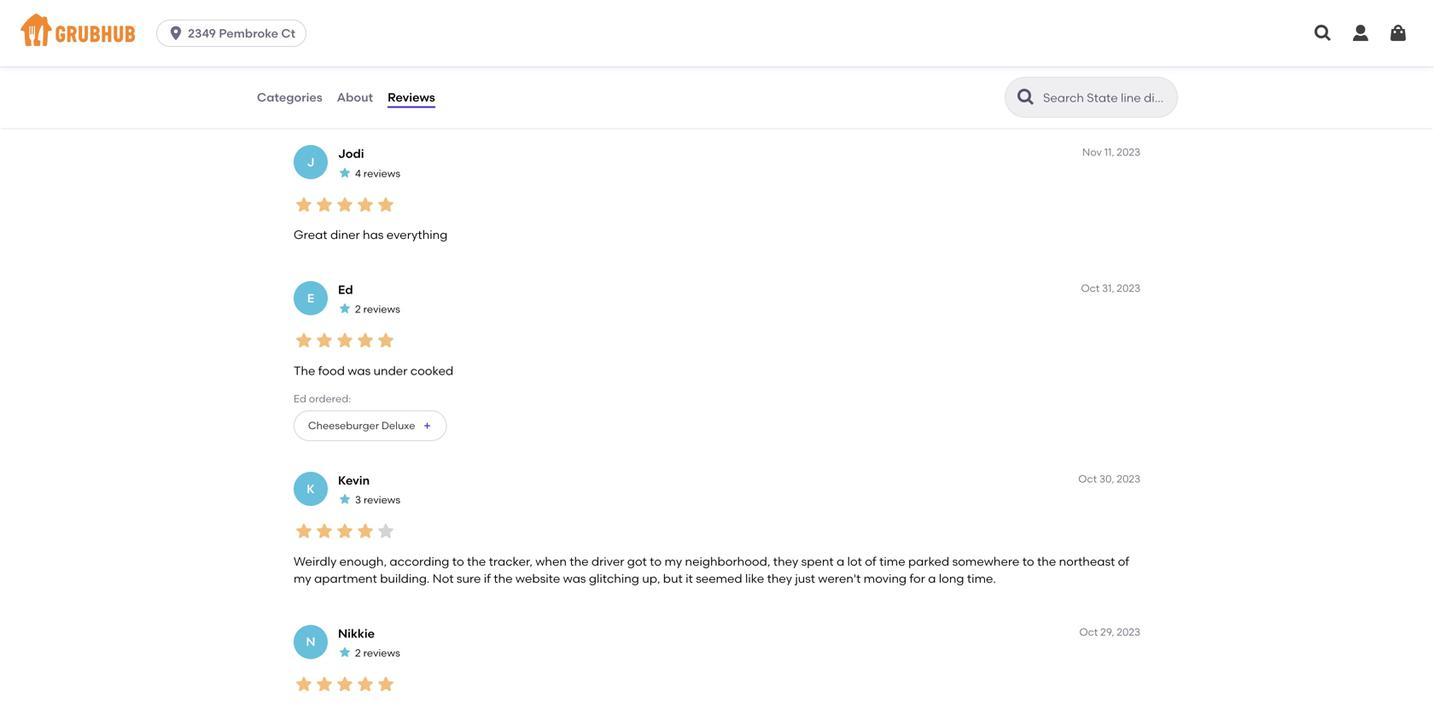 Task type: vqa. For each thing, say whether or not it's contained in the screenshot.
the Own corresponding to Create Your Own Pizza
no



Task type: describe. For each thing, give the bounding box(es) containing it.
reviews
[[388, 90, 435, 104]]

2023 for great diner has everything
[[1117, 146, 1141, 159]]

2349
[[188, 26, 216, 41]]

the right when
[[570, 554, 589, 569]]

good
[[368, 92, 398, 106]]

reviews for jodi
[[364, 167, 400, 180]]

0 vertical spatial they
[[773, 554, 799, 569]]

3 to from the left
[[1023, 554, 1035, 569]]

30,
[[1100, 473, 1115, 485]]

tracker,
[[489, 554, 533, 569]]

1 to from the left
[[452, 554, 464, 569]]

sure
[[457, 572, 481, 586]]

k
[[307, 482, 315, 496]]

got
[[627, 554, 647, 569]]

ed ordered:
[[294, 393, 351, 405]]

2349 pembroke ct button
[[156, 20, 313, 47]]

reviews for ed
[[363, 303, 400, 316]]

about
[[337, 90, 373, 104]]

was inside weirdly enough, according to the tracker, when the driver got to my neighborhood, they spent a lot of time parked somewhere to the northeast of my apartment building. not sure if the website was glitching up, but it seemed like they just weren't moving for a long time.
[[563, 572, 586, 586]]

somewhere
[[953, 554, 1020, 569]]

like
[[745, 572, 764, 586]]

the right if
[[494, 572, 513, 586]]

cooked
[[410, 364, 454, 378]]

0 vertical spatial my
[[665, 554, 682, 569]]

the
[[294, 364, 315, 378]]

1 horizontal spatial food
[[401, 92, 428, 106]]

jodi
[[338, 147, 364, 161]]

reviews button
[[387, 67, 436, 128]]

spent
[[801, 554, 834, 569]]

29,
[[1101, 626, 1115, 639]]

0 horizontal spatial my
[[294, 572, 311, 586]]

1 svg image from the left
[[1313, 23, 1334, 44]]

0 vertical spatial was
[[348, 364, 371, 378]]

1 of from the left
[[865, 554, 877, 569]]

31,
[[1102, 282, 1115, 295]]

just
[[795, 572, 816, 586]]

search icon image
[[1016, 87, 1037, 108]]

great diner has everything
[[294, 228, 448, 242]]

oct 29, 2023
[[1080, 626, 1141, 639]]

2 to from the left
[[650, 554, 662, 569]]

3 reviews
[[355, 494, 400, 506]]

according
[[390, 554, 449, 569]]

seemed
[[696, 572, 743, 586]]

j
[[307, 155, 315, 170]]

long
[[939, 572, 964, 586]]

2 for ed
[[355, 303, 361, 316]]

nov 11, 2023
[[1083, 146, 1141, 159]]

driver
[[592, 554, 625, 569]]

3 svg image from the left
[[1388, 23, 1409, 44]]

the food was under cooked
[[294, 364, 454, 378]]

apartment
[[314, 572, 377, 586]]

cheeseburger
[[308, 420, 379, 432]]

4
[[355, 167, 361, 180]]

2023 for weirdly enough, according to the tracker, when the driver got to my neighborhood, they spent a lot of time parked somewhere to the northeast of my apartment building. not sure if the website was glitching up, but it seemed like they just weren't moving for a long time.
[[1117, 473, 1141, 485]]

moving
[[864, 572, 907, 586]]

the left northeast
[[1037, 554, 1056, 569]]

has
[[363, 228, 384, 242]]

ordered:
[[309, 393, 351, 405]]

neighborhood,
[[685, 554, 771, 569]]

2 for nikkie
[[355, 647, 361, 660]]

but
[[663, 572, 683, 586]]

weirdly enough, according to the tracker, when the driver got to my neighborhood, they spent a lot of time parked somewhere to the northeast of my apartment building. not sure if the website was glitching up, but it seemed like they just weren't moving for a long time.
[[294, 554, 1130, 586]]

lot
[[848, 554, 862, 569]]

svg image
[[167, 25, 185, 42]]

ct
[[281, 26, 295, 41]]

for
[[910, 572, 925, 586]]

oct 30, 2023
[[1079, 473, 1141, 485]]

nikkie
[[338, 627, 375, 641]]

Search State line diner search field
[[1042, 90, 1172, 106]]

4 reviews
[[355, 167, 400, 180]]

oct 31, 2023
[[1081, 282, 1141, 295]]



Task type: locate. For each thing, give the bounding box(es) containing it.
1 reviews from the top
[[364, 167, 400, 180]]

e
[[307, 291, 314, 305]]

about button
[[336, 67, 374, 128]]

consistently
[[294, 92, 365, 106]]

oct for the food was under cooked
[[1081, 282, 1100, 295]]

diner
[[330, 228, 360, 242]]

3
[[355, 494, 361, 506]]

if
[[484, 572, 491, 586]]

a left lot
[[837, 554, 845, 569]]

a
[[306, 19, 315, 34]]

2 reviews for ed
[[355, 303, 400, 316]]

2 horizontal spatial svg image
[[1388, 23, 1409, 44]]

0 vertical spatial oct
[[1081, 282, 1100, 295]]

1 vertical spatial ed
[[294, 393, 306, 405]]

0 horizontal spatial svg image
[[1313, 23, 1334, 44]]

reviews right the 4
[[364, 167, 400, 180]]

1 horizontal spatial svg image
[[1351, 23, 1371, 44]]

0 horizontal spatial a
[[837, 554, 845, 569]]

1 vertical spatial my
[[294, 572, 311, 586]]

reviews up "the food was under cooked"
[[363, 303, 400, 316]]

oct for weirdly enough, according to the tracker, when the driver got to my neighborhood, they spent a lot of time parked somewhere to the northeast of my apartment building. not sure if the website was glitching up, but it seemed like they just weren't moving for a long time.
[[1079, 473, 1097, 485]]

time.
[[967, 572, 996, 586]]

up,
[[642, 572, 660, 586]]

nov
[[1083, 146, 1102, 159]]

kevin
[[338, 473, 370, 488]]

weren't
[[818, 572, 861, 586]]

ed for ed
[[338, 283, 353, 297]]

n
[[306, 635, 316, 650]]

2023 right 29,
[[1117, 626, 1141, 639]]

0 horizontal spatial of
[[865, 554, 877, 569]]

2023 for the food was under cooked
[[1117, 282, 1141, 295]]

4 2023 from the top
[[1117, 626, 1141, 639]]

1 horizontal spatial of
[[1118, 554, 1130, 569]]

reviews
[[364, 167, 400, 180], [363, 303, 400, 316], [364, 494, 400, 506], [363, 647, 400, 660]]

they right like
[[767, 572, 792, 586]]

1 vertical spatial they
[[767, 572, 792, 586]]

of right lot
[[865, 554, 877, 569]]

of
[[865, 554, 877, 569], [1118, 554, 1130, 569]]

2 horizontal spatial to
[[1023, 554, 1035, 569]]

my
[[665, 554, 682, 569], [294, 572, 311, 586]]

2 down 'nikkie'
[[355, 647, 361, 660]]

2 reviews for nikkie
[[355, 647, 400, 660]]

categories
[[257, 90, 322, 104]]

pembroke
[[219, 26, 278, 41]]

ed right e in the top left of the page
[[338, 283, 353, 297]]

northeast
[[1059, 554, 1115, 569]]

parked
[[908, 554, 950, 569]]

svg image
[[1313, 23, 1334, 44], [1351, 23, 1371, 44], [1388, 23, 1409, 44]]

2023 right 31, on the top right of page
[[1117, 282, 1141, 295]]

great
[[294, 228, 328, 242]]

2 reviews from the top
[[363, 303, 400, 316]]

2349 pembroke ct
[[188, 26, 295, 41]]

ed for ed ordered:
[[294, 393, 306, 405]]

enough,
[[340, 554, 387, 569]]

1 vertical spatial food
[[318, 364, 345, 378]]

ed down the
[[294, 393, 306, 405]]

my up but
[[665, 554, 682, 569]]

2 right e in the top left of the page
[[355, 303, 361, 316]]

2 svg image from the left
[[1351, 23, 1371, 44]]

a
[[837, 554, 845, 569], [928, 572, 936, 586]]

2023 right 11,
[[1117, 146, 1141, 159]]

2 reviews down 'nikkie'
[[355, 647, 400, 660]]

weirdly
[[294, 554, 337, 569]]

the
[[467, 554, 486, 569], [570, 554, 589, 569], [1037, 554, 1056, 569], [494, 572, 513, 586]]

was left under
[[348, 364, 371, 378]]

reviews for nikkie
[[363, 647, 400, 660]]

the up sure
[[467, 554, 486, 569]]

oct left the 30,
[[1079, 473, 1097, 485]]

categories button
[[256, 67, 323, 128]]

to up sure
[[452, 554, 464, 569]]

2023 right the 30,
[[1117, 473, 1141, 485]]

reviews down 'nikkie'
[[363, 647, 400, 660]]

0 horizontal spatial ed
[[294, 393, 306, 405]]

building.
[[380, 572, 430, 586]]

they up just
[[773, 554, 799, 569]]

to right somewhere
[[1023, 554, 1035, 569]]

cheeseburger deluxe
[[308, 420, 415, 432]]

1 vertical spatial oct
[[1079, 473, 1097, 485]]

1 horizontal spatial ed
[[338, 283, 353, 297]]

1 horizontal spatial was
[[563, 572, 586, 586]]

cheeseburger deluxe button
[[294, 411, 447, 441]]

1 horizontal spatial to
[[650, 554, 662, 569]]

food
[[401, 92, 428, 106], [318, 364, 345, 378]]

consistently good food
[[294, 92, 428, 106]]

my down weirdly
[[294, 572, 311, 586]]

1 horizontal spatial a
[[928, 572, 936, 586]]

1 vertical spatial was
[[563, 572, 586, 586]]

main navigation navigation
[[0, 0, 1434, 67]]

0 vertical spatial 2 reviews
[[355, 303, 400, 316]]

oct
[[1081, 282, 1100, 295], [1079, 473, 1097, 485], [1080, 626, 1098, 639]]

0 horizontal spatial to
[[452, 554, 464, 569]]

when
[[536, 554, 567, 569]]

a right for
[[928, 572, 936, 586]]

food right the
[[318, 364, 345, 378]]

was down when
[[563, 572, 586, 586]]

oct left 31, on the top right of page
[[1081, 282, 1100, 295]]

0 horizontal spatial food
[[318, 364, 345, 378]]

2 reviews
[[355, 303, 400, 316], [355, 647, 400, 660]]

to
[[452, 554, 464, 569], [650, 554, 662, 569], [1023, 554, 1035, 569]]

2 2023 from the top
[[1117, 282, 1141, 295]]

3 2023 from the top
[[1117, 473, 1141, 485]]

1 vertical spatial a
[[928, 572, 936, 586]]

of right northeast
[[1118, 554, 1130, 569]]

0 vertical spatial 2
[[355, 303, 361, 316]]

food right good
[[401, 92, 428, 106]]

1 vertical spatial 2
[[355, 647, 361, 660]]

1 vertical spatial 2 reviews
[[355, 647, 400, 660]]

1 2 from the top
[[355, 303, 361, 316]]

star icon image
[[294, 59, 314, 79], [314, 59, 335, 79], [335, 59, 355, 79], [355, 59, 376, 79], [376, 59, 396, 79], [338, 166, 352, 180], [294, 195, 314, 215], [314, 195, 335, 215], [335, 195, 355, 215], [355, 195, 376, 215], [376, 195, 396, 215], [338, 302, 352, 316], [294, 330, 314, 351], [314, 330, 335, 351], [335, 330, 355, 351], [355, 330, 376, 351], [376, 330, 396, 351], [338, 493, 352, 507], [294, 521, 314, 542], [314, 521, 335, 542], [335, 521, 355, 542], [355, 521, 376, 542], [376, 521, 396, 542], [338, 646, 352, 660], [294, 675, 314, 695], [314, 675, 335, 695], [335, 675, 355, 695], [355, 675, 376, 695], [376, 675, 396, 695]]

0 horizontal spatial was
[[348, 364, 371, 378]]

2 vertical spatial oct
[[1080, 626, 1098, 639]]

was
[[348, 364, 371, 378], [563, 572, 586, 586]]

reviews for kevin
[[364, 494, 400, 506]]

deluxe
[[382, 420, 415, 432]]

under
[[374, 364, 408, 378]]

2023
[[1117, 146, 1141, 159], [1117, 282, 1141, 295], [1117, 473, 1141, 485], [1117, 626, 1141, 639]]

ed
[[338, 283, 353, 297], [294, 393, 306, 405]]

everything
[[387, 228, 448, 242]]

plus icon image
[[422, 421, 432, 431]]

0 vertical spatial ed
[[338, 283, 353, 297]]

to up up,
[[650, 554, 662, 569]]

1 2023 from the top
[[1117, 146, 1141, 159]]

it
[[686, 572, 693, 586]]

1 2 reviews from the top
[[355, 303, 400, 316]]

0 vertical spatial food
[[401, 92, 428, 106]]

they
[[773, 554, 799, 569], [767, 572, 792, 586]]

2 2 from the top
[[355, 647, 361, 660]]

2 of from the left
[[1118, 554, 1130, 569]]

oct left 29,
[[1080, 626, 1098, 639]]

4 reviews from the top
[[363, 647, 400, 660]]

2
[[355, 303, 361, 316], [355, 647, 361, 660]]

0 vertical spatial a
[[837, 554, 845, 569]]

time
[[880, 554, 906, 569]]

2 reviews up "the food was under cooked"
[[355, 303, 400, 316]]

3 reviews from the top
[[364, 494, 400, 506]]

1 horizontal spatial my
[[665, 554, 682, 569]]

reviews right the "3"
[[364, 494, 400, 506]]

not
[[433, 572, 454, 586]]

website
[[516, 572, 560, 586]]

glitching
[[589, 572, 639, 586]]

11,
[[1105, 146, 1115, 159]]

2 2 reviews from the top
[[355, 647, 400, 660]]



